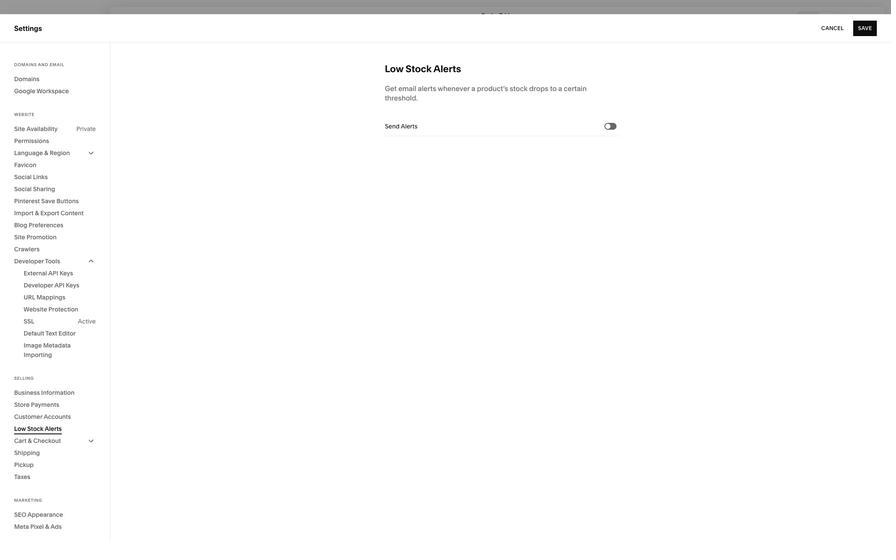Task type: describe. For each thing, give the bounding box(es) containing it.
customer
[[14, 413, 42, 421]]

marketing link
[[14, 84, 95, 94]]

domains for google
[[14, 75, 40, 83]]

site promotion link
[[14, 231, 96, 243]]

url
[[24, 293, 35, 301]]

website inside external api keys developer api keys url mappings website protection
[[24, 305, 47, 313]]

default text editor link
[[24, 327, 96, 339]]

0 horizontal spatial low
[[14, 425, 26, 433]]

protection
[[48, 305, 78, 313]]

certain
[[564, 84, 587, 93]]

2 horizontal spatial alerts
[[433, 63, 461, 75]]

scheduling
[[37, 131, 74, 139]]

google
[[14, 87, 35, 95]]

stock
[[510, 84, 528, 93]]

alerts
[[418, 84, 436, 93]]

0 horizontal spatial a
[[471, 84, 475, 93]]

business information link
[[14, 387, 96, 399]]

developer inside external api keys developer api keys url mappings website protection
[[24, 281, 53, 289]]

availability
[[26, 125, 58, 133]]

low stock alerts link
[[14, 423, 96, 435]]

cancel button
[[821, 20, 844, 36]]

external
[[24, 269, 47, 277]]

0 vertical spatial low stock alerts
[[385, 63, 461, 75]]

text
[[45, 330, 57, 337]]

pinterest
[[14, 197, 40, 205]]

& inside favicon social links social sharing pinterest save buttons import & export content blog preferences site promotion crawlers
[[35, 209, 39, 217]]

1 horizontal spatial low
[[385, 63, 403, 75]]

external api keys link
[[24, 267, 96, 279]]

cart & checkout button
[[14, 435, 96, 447]]

site availability
[[14, 125, 58, 133]]

favicon link
[[14, 159, 96, 171]]

1 vertical spatial stock
[[27, 425, 43, 433]]

store payments link
[[14, 399, 96, 411]]

content
[[61, 209, 84, 217]]

1 settings from the top
[[14, 24, 42, 32]]

developer tools
[[14, 257, 60, 265]]

domains for and
[[14, 62, 37, 67]]

low stock alerts inside low stock alerts link
[[14, 425, 62, 433]]

pickup link
[[14, 459, 96, 471]]

1 vertical spatial keys
[[66, 281, 79, 289]]

edit
[[119, 15, 132, 22]]

save button
[[853, 20, 877, 36]]

asset library
[[14, 428, 57, 437]]

image
[[24, 342, 42, 349]]

export
[[40, 209, 59, 217]]

product's
[[477, 84, 508, 93]]

default text editor image metadata importing
[[24, 330, 76, 359]]

favicon
[[14, 161, 36, 169]]

2 marketing from the top
[[14, 498, 42, 503]]

website protection link
[[24, 303, 96, 315]]

checkout
[[33, 437, 61, 445]]

private
[[76, 125, 96, 133]]

1 site from the top
[[14, 125, 25, 133]]

business
[[14, 389, 40, 397]]

language & region button
[[14, 147, 96, 159]]

0 horizontal spatial alerts
[[45, 425, 62, 433]]

meta pixel & ads link
[[14, 521, 96, 533]]

mappings
[[37, 293, 65, 301]]

pinterest save buttons link
[[14, 195, 96, 207]]

help
[[14, 459, 29, 468]]

tools
[[45, 257, 60, 265]]

selling link
[[14, 68, 95, 79]]

external api keys developer api keys url mappings website protection
[[24, 269, 79, 313]]

developer api keys link
[[24, 279, 96, 291]]

google workspace link
[[14, 85, 96, 97]]

shipping link
[[14, 447, 96, 459]]

0 vertical spatial keys
[[60, 269, 73, 277]]

analytics link
[[14, 115, 95, 125]]

2 selling from the top
[[14, 376, 34, 381]]

email
[[50, 62, 64, 67]]

seo
[[14, 511, 26, 519]]

sharing
[[33, 185, 55, 193]]

ads
[[50, 523, 62, 531]]

language & region link
[[14, 147, 96, 159]]

2 settings from the top
[[14, 444, 41, 452]]

ssl
[[24, 317, 34, 325]]

url mappings link
[[24, 291, 96, 303]]

get
[[385, 84, 397, 93]]

developer tools link
[[14, 255, 96, 267]]

and
[[38, 62, 48, 67]]

seo appearance link
[[14, 509, 96, 521]]

& right "cart"
[[28, 437, 32, 445]]

& left region
[[44, 149, 48, 157]]



Task type: vqa. For each thing, say whether or not it's contained in the screenshot.
second Last from the bottom
no



Task type: locate. For each thing, give the bounding box(es) containing it.
blog
[[14, 221, 27, 229]]

1 vertical spatial developer
[[24, 281, 53, 289]]

analytics
[[14, 115, 44, 124]]

cart
[[14, 437, 26, 445]]

0 vertical spatial save
[[858, 25, 872, 31]]

website
[[14, 53, 41, 62], [14, 112, 35, 117], [24, 305, 47, 313]]

alerts up cart & checkout dropdown button
[[45, 425, 62, 433]]

meta
[[14, 523, 29, 531]]

business information store payments customer accounts
[[14, 389, 74, 421]]

a left the product's
[[471, 84, 475, 93]]

promotion
[[27, 233, 57, 241]]

site inside favicon social links social sharing pinterest save buttons import & export content blog preferences site promotion crawlers
[[14, 233, 25, 241]]

0 vertical spatial alerts
[[433, 63, 461, 75]]

preferences
[[29, 221, 63, 229]]

2 site from the top
[[14, 233, 25, 241]]

save up export in the top of the page
[[41, 197, 55, 205]]

social sharing link
[[14, 183, 96, 195]]

0 vertical spatial marketing
[[14, 84, 48, 93]]

shipping
[[14, 449, 40, 457]]

import & export content link
[[14, 207, 96, 219]]

domains left and
[[14, 62, 37, 67]]

0 vertical spatial social
[[14, 173, 32, 181]]

social up pinterest at left
[[14, 185, 32, 193]]

simonjacob477@gmail.com
[[34, 494, 101, 500]]

permissions
[[14, 137, 49, 145]]

alerts
[[433, 63, 461, 75], [401, 122, 417, 130], [45, 425, 62, 433]]

developer down crawlers
[[14, 257, 44, 265]]

0 vertical spatial selling
[[14, 69, 36, 77]]

settings up domains and email at the top left of page
[[14, 24, 42, 32]]

2 social from the top
[[14, 185, 32, 193]]

0 vertical spatial api
[[48, 269, 58, 277]]

pixel
[[30, 523, 44, 531]]

1 vertical spatial social
[[14, 185, 32, 193]]

0 vertical spatial stock
[[406, 63, 432, 75]]

importing
[[24, 351, 52, 359]]

asset library link
[[14, 428, 95, 438]]

1 vertical spatial save
[[41, 197, 55, 205]]

region
[[50, 149, 70, 157]]

developer inside developer tools dropdown button
[[14, 257, 44, 265]]

& left export in the top of the page
[[35, 209, 39, 217]]

crawlers link
[[14, 243, 96, 255]]

1 horizontal spatial save
[[858, 25, 872, 31]]

keys
[[60, 269, 73, 277], [66, 281, 79, 289]]

customer accounts link
[[14, 411, 96, 423]]

seo appearance meta pixel & ads
[[14, 511, 63, 531]]

site down blog
[[14, 233, 25, 241]]

1 selling from the top
[[14, 69, 36, 77]]

0 horizontal spatial low stock alerts
[[14, 425, 62, 433]]

low stock alerts up "cart & checkout"
[[14, 425, 62, 433]]

0 horizontal spatial save
[[41, 197, 55, 205]]

alerts up whenever
[[433, 63, 461, 75]]

appearance
[[28, 511, 63, 519]]

1 vertical spatial low
[[14, 425, 26, 433]]

alerts right send at the left of the page
[[401, 122, 417, 130]]

2 vertical spatial alerts
[[45, 425, 62, 433]]

send
[[385, 122, 400, 130]]

store
[[14, 401, 30, 409]]

social down favicon
[[14, 173, 32, 181]]

save right cancel
[[858, 25, 872, 31]]

1 marketing from the top
[[14, 84, 48, 93]]

whenever
[[438, 84, 470, 93]]

1 horizontal spatial low stock alerts
[[385, 63, 461, 75]]

to
[[550, 84, 557, 93]]

marketing
[[14, 84, 48, 93], [14, 498, 42, 503]]

api down tools
[[48, 269, 58, 277]]

cancel
[[821, 25, 844, 31]]

developer down external
[[24, 281, 53, 289]]

favicon social links social sharing pinterest save buttons import & export content blog preferences site promotion crawlers
[[14, 161, 84, 253]]

developer
[[14, 257, 44, 265], [24, 281, 53, 289]]

1 vertical spatial site
[[14, 233, 25, 241]]

import
[[14, 209, 34, 217]]

links
[[33, 173, 48, 181]]

settings
[[14, 24, 42, 32], [14, 444, 41, 452]]

low stock alerts up alerts
[[385, 63, 461, 75]]

0 vertical spatial low
[[385, 63, 403, 75]]

taxes
[[14, 473, 30, 481]]

cart & checkout
[[14, 437, 61, 445]]

0 vertical spatial settings
[[14, 24, 42, 32]]

& inside seo appearance meta pixel & ads
[[45, 523, 49, 531]]

2 horizontal spatial a
[[558, 84, 562, 93]]

1 vertical spatial low stock alerts
[[14, 425, 62, 433]]

default
[[24, 330, 44, 337]]

0 vertical spatial developer
[[14, 257, 44, 265]]

acuity scheduling
[[14, 131, 74, 139]]

low up "cart"
[[14, 425, 26, 433]]

information
[[41, 389, 74, 397]]

website up domains and email at the top left of page
[[14, 53, 41, 62]]

site
[[14, 125, 25, 133], [14, 233, 25, 241]]

1 social from the top
[[14, 173, 32, 181]]

low stock alerts
[[385, 63, 461, 75], [14, 425, 62, 433]]

taxes link
[[14, 471, 96, 483]]

image metadata importing link
[[24, 339, 96, 361]]

drops
[[529, 84, 548, 93]]

domains inside the domains google workspace
[[14, 75, 40, 83]]

workspace
[[37, 87, 69, 95]]

domains up google
[[14, 75, 40, 83]]

shipping pickup taxes
[[14, 449, 40, 481]]

save inside button
[[858, 25, 872, 31]]

0 vertical spatial website
[[14, 53, 41, 62]]

permissions link
[[14, 135, 96, 147]]

save inside favicon social links social sharing pinterest save buttons import & export content blog preferences site promotion crawlers
[[41, 197, 55, 205]]

1 vertical spatial alerts
[[401, 122, 417, 130]]

edit button
[[114, 11, 137, 27]]

pickup
[[14, 461, 34, 469]]

crawlers
[[14, 245, 40, 253]]

domains link
[[14, 73, 96, 85]]

1 vertical spatial marketing
[[14, 498, 42, 503]]

stock
[[406, 63, 432, 75], [27, 425, 43, 433]]

domains google workspace
[[14, 75, 69, 95]]

1 vertical spatial website
[[14, 112, 35, 117]]

social
[[14, 173, 32, 181], [14, 185, 32, 193]]

keys up url mappings link
[[66, 281, 79, 289]]

website up site availability
[[14, 112, 35, 117]]

0 vertical spatial site
[[14, 125, 25, 133]]

2 domains from the top
[[14, 75, 40, 83]]

domains
[[14, 62, 37, 67], [14, 75, 40, 83]]

website down url
[[24, 305, 47, 313]]

1 horizontal spatial alerts
[[401, 122, 417, 130]]

1 vertical spatial settings
[[14, 444, 41, 452]]

a right book
[[495, 12, 498, 18]]

keys up developer api keys link
[[60, 269, 73, 277]]

buttons
[[57, 197, 79, 205]]

developer tools button
[[14, 255, 96, 267]]

selling up business
[[14, 376, 34, 381]]

active
[[78, 317, 96, 325]]

accounts
[[44, 413, 71, 421]]

& left ads
[[45, 523, 49, 531]]

language & region
[[14, 149, 70, 157]]

stock up alerts
[[406, 63, 432, 75]]

acuity scheduling link
[[14, 130, 95, 140]]

social links link
[[14, 171, 96, 183]]

acuity
[[14, 131, 35, 139]]

email
[[398, 84, 416, 93]]

1 vertical spatial domains
[[14, 75, 40, 83]]

website link
[[14, 53, 95, 63]]

get email alerts whenever a product's stock drops to a certain threshold.
[[385, 84, 587, 102]]

1 horizontal spatial stock
[[406, 63, 432, 75]]

2 vertical spatial website
[[24, 305, 47, 313]]

api up url mappings link
[[54, 281, 64, 289]]

domains and email
[[14, 62, 64, 67]]

0 vertical spatial domains
[[14, 62, 37, 67]]

threshold.
[[385, 94, 418, 102]]

cart & checkout link
[[14, 435, 96, 447]]

0 horizontal spatial stock
[[27, 425, 43, 433]]

a right "to"
[[558, 84, 562, 93]]

site down the analytics
[[14, 125, 25, 133]]

1 domains from the top
[[14, 62, 37, 67]]

1 horizontal spatial a
[[495, 12, 498, 18]]

1 vertical spatial api
[[54, 281, 64, 289]]

selling
[[14, 69, 36, 77], [14, 376, 34, 381]]

api
[[48, 269, 58, 277], [54, 281, 64, 289]]

stock up "cart & checkout"
[[27, 425, 43, 433]]

&
[[44, 149, 48, 157], [35, 209, 39, 217], [28, 437, 32, 445], [45, 523, 49, 531]]

editor
[[59, 330, 76, 337]]

low up get
[[385, 63, 403, 75]]

1 vertical spatial selling
[[14, 376, 34, 381]]

Send Alerts checkbox
[[605, 124, 611, 129]]

selling down domains and email at the top left of page
[[14, 69, 36, 77]]

settings down asset
[[14, 444, 41, 452]]



